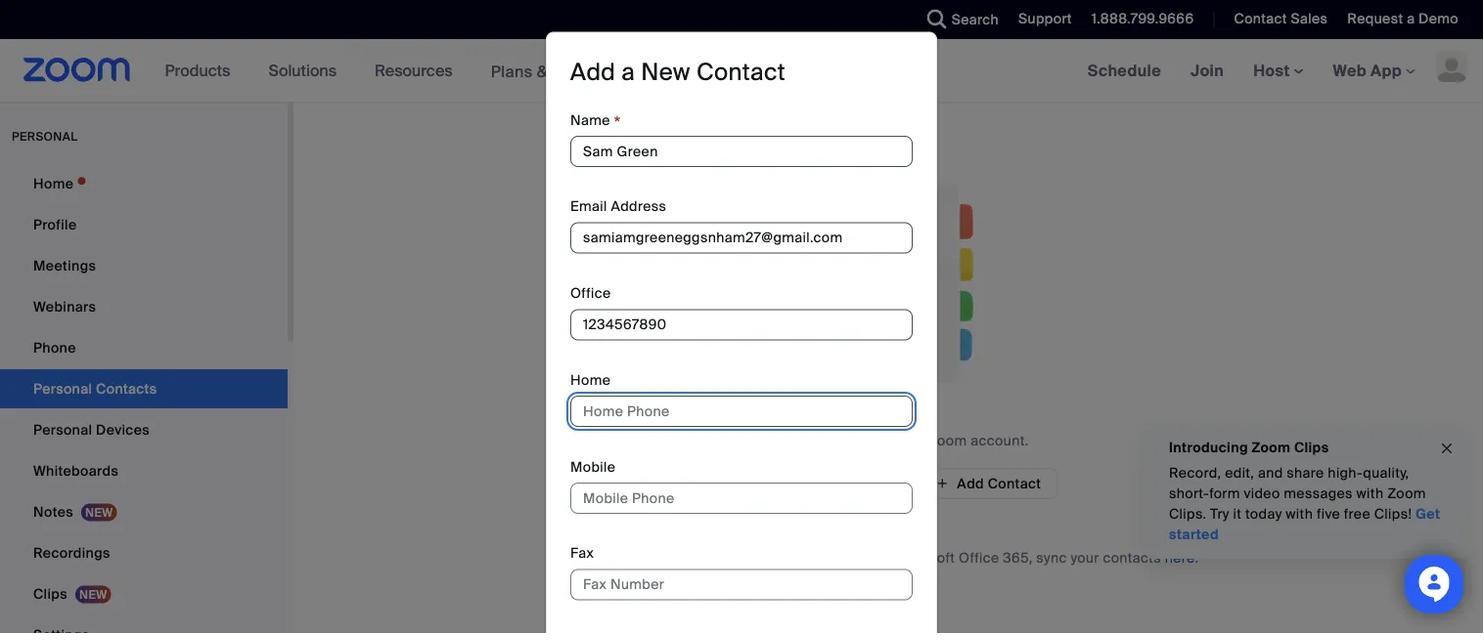 Task type: locate. For each thing, give the bounding box(es) containing it.
contact right new
[[696, 57, 786, 87]]

1 horizontal spatial clips
[[1294, 439, 1329, 457]]

add a new contact dialog
[[546, 32, 937, 634]]

Home text field
[[570, 396, 913, 428]]

0 horizontal spatial add
[[570, 57, 616, 87]]

1 horizontal spatial zoom
[[1252, 439, 1291, 457]]

office
[[570, 285, 611, 303], [959, 549, 999, 567]]

add
[[570, 57, 616, 87], [957, 475, 984, 493]]

0 vertical spatial and
[[1258, 465, 1283, 483]]

add contact
[[957, 475, 1041, 493]]

contact left sales at the right top of page
[[1234, 10, 1287, 28]]

add image inside the import from csv file button
[[734, 474, 748, 494]]

contact down account.
[[988, 475, 1041, 493]]

0 vertical spatial home
[[33, 175, 74, 193]]

0 horizontal spatial contact
[[696, 57, 786, 87]]

add for add contact
[[957, 475, 984, 493]]

try
[[1210, 506, 1230, 524]]

contacts
[[771, 432, 829, 450], [1103, 549, 1161, 567]]

0 vertical spatial add
[[570, 57, 616, 87]]

1 horizontal spatial contact
[[988, 475, 1041, 493]]

1 horizontal spatial office
[[959, 549, 999, 567]]

contact sales link
[[1219, 0, 1333, 39], [1234, 10, 1328, 28]]

with up free
[[1356, 485, 1384, 503]]

1.888.799.9666 button up schedule
[[1077, 0, 1199, 39]]

recordings
[[33, 544, 110, 563]]

Mobile text field
[[570, 483, 913, 514]]

support link
[[1004, 0, 1077, 39], [1018, 10, 1072, 28]]

fax
[[570, 545, 594, 563]]

profile link
[[0, 205, 288, 245]]

your right sync
[[1071, 549, 1099, 567]]

personal
[[340, 35, 441, 65], [33, 421, 92, 439]]

add image left add contact on the bottom right of page
[[936, 475, 949, 493]]

microsoft
[[723, 549, 786, 567], [892, 549, 955, 567]]

clips down recordings
[[33, 586, 67, 604]]

new
[[641, 57, 690, 87]]

add image left import on the right bottom
[[734, 474, 748, 494]]

demo
[[1419, 10, 1459, 28]]

0 horizontal spatial clips
[[33, 586, 67, 604]]

form
[[1209, 485, 1240, 503]]

0 horizontal spatial with
[[1286, 506, 1313, 524]]

0 horizontal spatial a
[[622, 57, 635, 87]]

clips inside clips link
[[33, 586, 67, 604]]

recordings link
[[0, 534, 288, 573]]

1 horizontal spatial personal
[[340, 35, 441, 65]]

name
[[570, 111, 610, 129]]

contacts right no
[[771, 432, 829, 450]]

office left 365,
[[959, 549, 999, 567]]

request a demo link
[[1333, 0, 1483, 39], [1347, 10, 1459, 28]]

zoom
[[928, 432, 967, 450], [1252, 439, 1291, 457], [1387, 485, 1426, 503]]

2 horizontal spatial zoom
[[1387, 485, 1426, 503]]

1 horizontal spatial microsoft
[[892, 549, 955, 567]]

home up mobile
[[570, 371, 611, 389]]

exchange,
[[790, 549, 859, 567]]

microsoft down file
[[892, 549, 955, 567]]

a inside dialog
[[622, 57, 635, 87]]

with
[[1356, 485, 1384, 503], [1286, 506, 1313, 524]]

1 horizontal spatial your
[[1071, 549, 1099, 567]]

personal inside "menu"
[[33, 421, 92, 439]]

microsoft up fax text box
[[723, 549, 786, 567]]

1 horizontal spatial and
[[1258, 465, 1283, 483]]

and inside record, edit, and share high-quality, short-form video messages with zoom clips. try it today with five free clips!
[[1258, 465, 1283, 483]]

1 horizontal spatial a
[[1407, 10, 1415, 28]]

2 vertical spatial contact
[[988, 475, 1041, 493]]

help link
[[1405, 34, 1436, 66]]

add inside 'button'
[[957, 475, 984, 493]]

0 horizontal spatial contacts
[[771, 432, 829, 450]]

a left demo
[[1407, 10, 1415, 28]]

1 vertical spatial home
[[570, 371, 611, 389]]

1.888.799.9666 button
[[1077, 0, 1199, 39], [1092, 10, 1194, 28]]

zoom up clips!
[[1387, 485, 1426, 503]]

&
[[537, 61, 548, 81]]

zoom up the edit,
[[1252, 439, 1291, 457]]

edit,
[[1225, 465, 1254, 483]]

1 vertical spatial clips
[[33, 586, 67, 604]]

1 horizontal spatial add
[[957, 475, 984, 493]]

clips
[[1294, 439, 1329, 457], [33, 586, 67, 604]]

introducing
[[1169, 439, 1248, 457]]

add contact button
[[919, 469, 1058, 500]]

your
[[896, 432, 925, 450], [1071, 549, 1099, 567]]

0 vertical spatial office
[[570, 285, 611, 303]]

import from csv file button
[[719, 469, 911, 500]]

0 horizontal spatial microsoft
[[723, 549, 786, 567]]

0 vertical spatial contact
[[1234, 10, 1287, 28]]

office down email
[[570, 285, 611, 303]]

0 horizontal spatial personal
[[33, 421, 92, 439]]

short-
[[1169, 485, 1209, 503]]

clips up share on the bottom
[[1294, 439, 1329, 457]]

plans & pricing link
[[491, 61, 605, 81], [491, 61, 605, 81]]

1 horizontal spatial home
[[570, 371, 611, 389]]

record,
[[1169, 465, 1221, 483]]

1 vertical spatial a
[[622, 57, 635, 87]]

1 horizontal spatial with
[[1356, 485, 1384, 503]]

zoom logo image
[[23, 58, 131, 82]]

with down messages
[[1286, 506, 1313, 524]]

banner containing schedule
[[0, 39, 1483, 103]]

import from csv file
[[756, 475, 895, 493]]

meetings
[[33, 257, 96, 275]]

contact
[[1234, 10, 1287, 28], [696, 57, 786, 87], [988, 475, 1041, 493]]

1 vertical spatial your
[[1071, 549, 1099, 567]]

add image inside 'button'
[[936, 475, 949, 493]]

a left new
[[622, 57, 635, 87]]

help
[[1405, 41, 1436, 59]]

0 horizontal spatial your
[[896, 432, 925, 450]]

get
[[1416, 506, 1440, 524]]

and right exchange,
[[863, 549, 888, 567]]

0 horizontal spatial office
[[570, 285, 611, 303]]

home inside add a new contact dialog
[[570, 371, 611, 389]]

0 vertical spatial with
[[1356, 485, 1384, 503]]

name *
[[570, 111, 621, 134]]

add up name
[[570, 57, 616, 87]]

and up video
[[1258, 465, 1283, 483]]

0 horizontal spatial add image
[[734, 474, 748, 494]]

1 vertical spatial add
[[957, 475, 984, 493]]

sync
[[1036, 549, 1067, 567]]

from
[[804, 475, 835, 493]]

1 vertical spatial contact
[[696, 57, 786, 87]]

meetings navigation
[[1073, 39, 1483, 103]]

1 vertical spatial office
[[959, 549, 999, 567]]

for google calendar, microsoft exchange, and microsoft office 365, sync your contacts here .
[[578, 549, 1199, 567]]

add image
[[734, 474, 748, 494], [936, 475, 949, 493]]

0 vertical spatial clips
[[1294, 439, 1329, 457]]

to
[[879, 432, 892, 450]]

personal menu menu
[[0, 164, 288, 634]]

free
[[1344, 506, 1371, 524]]

0 vertical spatial your
[[896, 432, 925, 450]]

2 horizontal spatial contact
[[1234, 10, 1287, 28]]

add down account.
[[957, 475, 984, 493]]

video
[[1244, 485, 1280, 503]]

account.
[[971, 432, 1029, 450]]

address
[[611, 198, 666, 216]]

1 horizontal spatial add image
[[936, 475, 949, 493]]

meetings link
[[0, 247, 288, 286]]

home up profile
[[33, 175, 74, 193]]

0 horizontal spatial and
[[863, 549, 888, 567]]

clips link
[[0, 575, 288, 614]]

1 vertical spatial personal
[[33, 421, 92, 439]]

0 horizontal spatial home
[[33, 175, 74, 193]]

and
[[1258, 465, 1283, 483], [863, 549, 888, 567]]

First and Last Name text field
[[570, 136, 913, 167]]

1.888.799.9666 button up schedule link
[[1092, 10, 1194, 28]]

.
[[1195, 549, 1199, 567]]

contacts left here link
[[1103, 549, 1161, 567]]

banner
[[0, 39, 1483, 103]]

1 microsoft from the left
[[723, 549, 786, 567]]

Email Address text field
[[570, 223, 913, 254]]

0 vertical spatial a
[[1407, 10, 1415, 28]]

add inside dialog
[[570, 57, 616, 87]]

zoom left account.
[[928, 432, 967, 450]]

0 vertical spatial personal
[[340, 35, 441, 65]]

1 vertical spatial contacts
[[1103, 549, 1161, 567]]

webinars
[[33, 298, 96, 316]]

your right to
[[896, 432, 925, 450]]



Task type: describe. For each thing, give the bounding box(es) containing it.
added
[[833, 432, 875, 450]]

Office Phone text field
[[570, 310, 913, 341]]

five
[[1317, 506, 1340, 524]]

a for request
[[1407, 10, 1415, 28]]

personal contacts
[[340, 35, 552, 65]]

email
[[570, 198, 607, 216]]

for
[[578, 549, 600, 567]]

personal for personal contacts
[[340, 35, 441, 65]]

notes link
[[0, 493, 288, 532]]

1 vertical spatial and
[[863, 549, 888, 567]]

schedule
[[1088, 60, 1161, 81]]

high-
[[1328, 465, 1363, 483]]

close image
[[1439, 438, 1455, 460]]

clips!
[[1374, 506, 1412, 524]]

get started
[[1169, 506, 1440, 544]]

request
[[1347, 10, 1403, 28]]

contact inside dialog
[[696, 57, 786, 87]]

join
[[1191, 60, 1224, 81]]

contact sales link up join
[[1219, 0, 1333, 39]]

devices
[[96, 421, 150, 439]]

request a demo
[[1347, 10, 1459, 28]]

contacts
[[447, 35, 552, 65]]

pricing
[[552, 61, 605, 81]]

phone link
[[0, 329, 288, 368]]

quality,
[[1363, 465, 1409, 483]]

add image for import
[[734, 474, 748, 494]]

zoom inside record, edit, and share high-quality, short-form video messages with zoom clips. try it today with five free clips!
[[1387, 485, 1426, 503]]

schedule link
[[1073, 39, 1176, 102]]

personal devices
[[33, 421, 150, 439]]

import
[[756, 475, 801, 493]]

*
[[614, 111, 621, 134]]

it
[[1233, 506, 1242, 524]]

contact sales link up meetings navigation
[[1234, 10, 1328, 28]]

share
[[1287, 465, 1324, 483]]

phone
[[33, 339, 76, 357]]

started
[[1169, 526, 1219, 544]]

add for add a new contact
[[570, 57, 616, 87]]

0 horizontal spatial zoom
[[928, 432, 967, 450]]

here
[[1165, 549, 1195, 567]]

1.888.799.9666
[[1092, 10, 1194, 28]]

sales
[[1291, 10, 1328, 28]]

support
[[1018, 10, 1072, 28]]

product information navigation
[[150, 39, 620, 103]]

clips.
[[1169, 506, 1207, 524]]

today
[[1245, 506, 1282, 524]]

contact inside 'button'
[[988, 475, 1041, 493]]

1 vertical spatial with
[[1286, 506, 1313, 524]]

join link
[[1176, 39, 1239, 102]]

Fax text field
[[570, 570, 913, 601]]

home inside personal menu "menu"
[[33, 175, 74, 193]]

office inside add a new contact dialog
[[570, 285, 611, 303]]

get started link
[[1169, 506, 1440, 544]]

no
[[748, 432, 767, 450]]

a for add
[[622, 57, 635, 87]]

messages
[[1284, 485, 1353, 503]]

personal
[[12, 129, 78, 144]]

notes
[[33, 503, 73, 521]]

plans & pricing
[[491, 61, 605, 81]]

add image for add
[[936, 475, 949, 493]]

csv
[[839, 475, 868, 493]]

record, edit, and share high-quality, short-form video messages with zoom clips. try it today with five free clips!
[[1169, 465, 1426, 524]]

file
[[871, 475, 895, 493]]

0 vertical spatial contacts
[[771, 432, 829, 450]]

introducing zoom clips
[[1169, 439, 1329, 457]]

home link
[[0, 164, 288, 203]]

whiteboards
[[33, 462, 119, 480]]

calendar,
[[656, 549, 719, 567]]

plans
[[491, 61, 533, 81]]

contact sales
[[1234, 10, 1328, 28]]

2 microsoft from the left
[[892, 549, 955, 567]]

webinars link
[[0, 288, 288, 327]]

1 horizontal spatial contacts
[[1103, 549, 1161, 567]]

email address
[[570, 198, 666, 216]]

no contacts added to your zoom account.
[[748, 432, 1029, 450]]

whiteboards link
[[0, 452, 288, 491]]

profile
[[33, 216, 77, 234]]

365,
[[1003, 549, 1033, 567]]

mobile
[[570, 458, 616, 476]]

google
[[603, 549, 652, 567]]

personal for personal devices
[[33, 421, 92, 439]]

add a new contact
[[570, 57, 786, 87]]

personal devices link
[[0, 411, 288, 450]]

here link
[[1165, 549, 1195, 567]]



Task type: vqa. For each thing, say whether or not it's contained in the screenshot.
second existing from right
no



